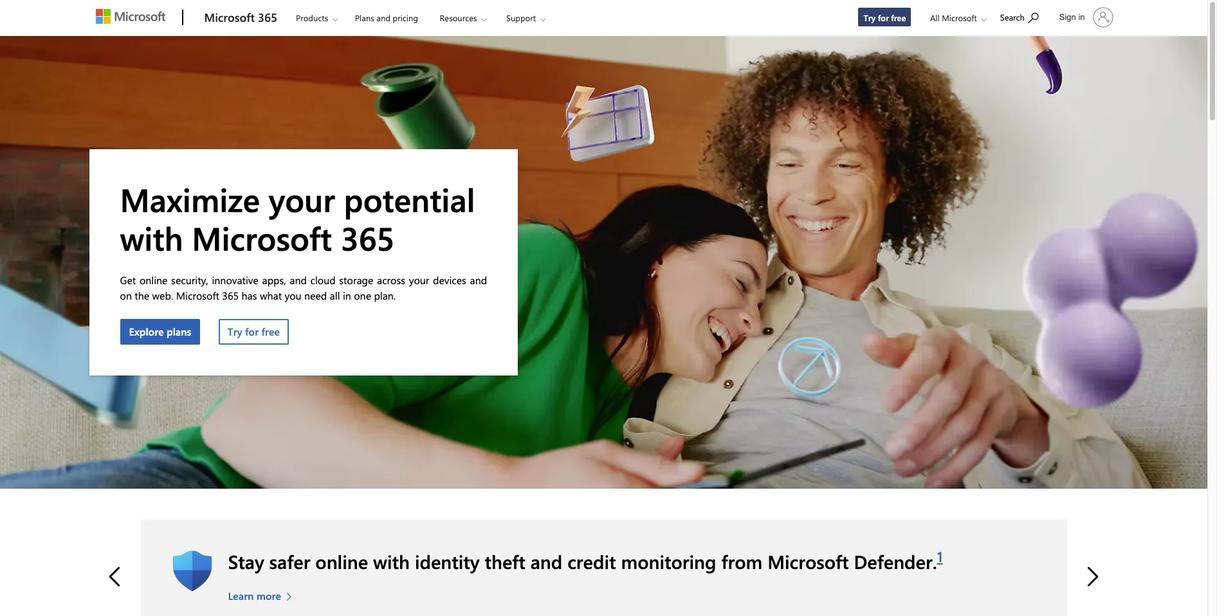 Task type: describe. For each thing, give the bounding box(es) containing it.
in inside get online security, innovative apps, and cloud storage across your devices and on the web. microsoft 365 has what you need all in one plan.
[[343, 289, 351, 303]]

1 link
[[938, 548, 943, 566]]

with for identity
[[373, 550, 410, 574]]

0 vertical spatial free
[[892, 12, 907, 23]]

storage
[[339, 274, 374, 287]]

sign in
[[1060, 12, 1086, 22]]

theft
[[485, 550, 526, 574]]

safer
[[269, 550, 311, 574]]

products button
[[285, 1, 348, 35]]

microsoft image
[[96, 9, 165, 24]]

online inside get online security, innovative apps, and cloud storage across your devices and on the web. microsoft 365 has what you need all in one plan.
[[140, 274, 168, 287]]

explore plans
[[129, 325, 191, 339]]

need
[[304, 289, 327, 303]]

all microsoft button
[[920, 1, 994, 35]]

maximize your potential with microsoft 365
[[120, 178, 475, 259]]

and right plans
[[377, 12, 391, 23]]

identity
[[415, 550, 480, 574]]

try for top the try for free link
[[864, 12, 876, 23]]

resources button
[[429, 1, 497, 35]]

support button
[[496, 1, 556, 35]]

security,
[[171, 274, 208, 287]]

stay
[[228, 550, 264, 574]]

pricing
[[393, 12, 418, 23]]

cloud
[[311, 274, 336, 287]]

stay safer online with identity theft and credit monitoring from microsoft defender. 1
[[228, 548, 943, 574]]

the
[[135, 289, 149, 303]]

apps,
[[262, 274, 286, 287]]

maximize
[[120, 178, 260, 221]]

get
[[120, 274, 136, 287]]

across
[[377, 274, 406, 287]]

microsoft inside "dropdown button"
[[943, 12, 978, 23]]

web.
[[152, 289, 173, 303]]

you
[[285, 289, 302, 303]]

your inside 'maximize your potential with microsoft 365'
[[269, 178, 335, 221]]

explore plans link
[[120, 319, 200, 345]]

all
[[931, 12, 940, 23]]

365 inside 'maximize your potential with microsoft 365'
[[341, 216, 395, 259]]

sign
[[1060, 12, 1077, 22]]

more
[[257, 590, 281, 603]]

and inside stay safer online with identity theft and credit monitoring from microsoft defender. 1
[[531, 550, 563, 574]]

support
[[507, 12, 536, 23]]

search
[[1001, 12, 1025, 23]]

monitoring
[[622, 550, 717, 574]]

from
[[722, 550, 763, 574]]

defender.
[[855, 550, 938, 574]]

explore
[[129, 325, 164, 339]]

Search search field
[[994, 2, 1052, 31]]

0 vertical spatial try for free
[[864, 12, 907, 23]]

with for microsoft
[[120, 216, 183, 259]]

1 vertical spatial free
[[262, 325, 280, 339]]



Task type: vqa. For each thing, say whether or not it's contained in the screenshot.
Word,
no



Task type: locate. For each thing, give the bounding box(es) containing it.
try for free link left the all
[[858, 7, 912, 27]]

2 horizontal spatial 365
[[341, 216, 395, 259]]

and up you
[[290, 274, 307, 287]]

potential
[[344, 178, 475, 221]]

with inside 'maximize your potential with microsoft 365'
[[120, 216, 183, 259]]

sign in link
[[1052, 2, 1119, 33]]

try for free link down has
[[219, 319, 289, 345]]

for left the all
[[878, 12, 889, 23]]

365 left "products"
[[258, 10, 277, 25]]

1 horizontal spatial 365
[[258, 10, 277, 25]]

0 horizontal spatial 365
[[222, 289, 239, 303]]

1 horizontal spatial try
[[864, 12, 876, 23]]

try for left the try for free link
[[228, 325, 242, 339]]

try for free left the all
[[864, 12, 907, 23]]

search button
[[995, 2, 1045, 31]]

microsoft
[[204, 10, 255, 25], [943, 12, 978, 23], [192, 216, 332, 259], [176, 289, 219, 303], [768, 550, 849, 574]]

1 vertical spatial try for free
[[228, 325, 280, 339]]

try for free
[[864, 12, 907, 23], [228, 325, 280, 339]]

0 horizontal spatial try
[[228, 325, 242, 339]]

0 vertical spatial 365
[[258, 10, 277, 25]]

0 horizontal spatial try for free
[[228, 325, 280, 339]]

0 vertical spatial your
[[269, 178, 335, 221]]

0 horizontal spatial your
[[269, 178, 335, 221]]

0 horizontal spatial try for free link
[[219, 319, 289, 345]]

microsoft 365 link
[[198, 1, 284, 35]]

get online security, innovative apps, and cloud storage across your devices and on the web. microsoft 365 has what you need all in one plan.
[[120, 274, 487, 303]]

for down has
[[245, 325, 259, 339]]

microsoft 365
[[204, 10, 277, 25]]

365 down innovative
[[222, 289, 239, 303]]

credit
[[568, 550, 616, 574]]

0 vertical spatial with
[[120, 216, 183, 259]]

microsoft inside get online security, innovative apps, and cloud storage across your devices and on the web. microsoft 365 has what you need all in one plan.
[[176, 289, 219, 303]]

with up get
[[120, 216, 183, 259]]

0 horizontal spatial online
[[140, 274, 168, 287]]

1 vertical spatial 365
[[341, 216, 395, 259]]

0 horizontal spatial with
[[120, 216, 183, 259]]

0 vertical spatial in
[[1079, 12, 1086, 22]]

online up web.
[[140, 274, 168, 287]]

in right all
[[343, 289, 351, 303]]

365 inside "microsoft 365" link
[[258, 10, 277, 25]]

devices
[[433, 274, 467, 287]]

with inside stay safer online with identity theft and credit monitoring from microsoft defender. 1
[[373, 550, 410, 574]]

microsoft inside 'maximize your potential with microsoft 365'
[[192, 216, 332, 259]]

in right sign
[[1079, 12, 1086, 22]]

365 up the storage
[[341, 216, 395, 259]]

1 horizontal spatial with
[[373, 550, 410, 574]]

0 horizontal spatial free
[[262, 325, 280, 339]]

1 horizontal spatial free
[[892, 12, 907, 23]]

has
[[242, 289, 257, 303]]

365 inside get online security, innovative apps, and cloud storage across your devices and on the web. microsoft 365 has what you need all in one plan.
[[222, 289, 239, 303]]

and
[[377, 12, 391, 23], [290, 274, 307, 287], [470, 274, 487, 287], [531, 550, 563, 574]]

on
[[120, 289, 132, 303]]

0 vertical spatial online
[[140, 274, 168, 287]]

resources
[[440, 12, 477, 23]]

1 vertical spatial try
[[228, 325, 242, 339]]

with
[[120, 216, 183, 259], [373, 550, 410, 574]]

all
[[330, 289, 340, 303]]

plans and pricing link
[[349, 1, 424, 32]]

one
[[354, 289, 371, 303]]

0 vertical spatial try
[[864, 12, 876, 23]]

what
[[260, 289, 282, 303]]

and right theft
[[531, 550, 563, 574]]

1 vertical spatial your
[[409, 274, 430, 287]]

1 vertical spatial online
[[316, 550, 368, 574]]

1 horizontal spatial try for free
[[864, 12, 907, 23]]

0 vertical spatial try for free link
[[858, 7, 912, 27]]

1 vertical spatial with
[[373, 550, 410, 574]]

1 horizontal spatial your
[[409, 274, 430, 287]]

2 vertical spatial 365
[[222, 289, 239, 303]]

learn more
[[228, 590, 281, 603]]

try for free down has
[[228, 325, 280, 339]]

learn
[[228, 590, 254, 603]]

1 horizontal spatial online
[[316, 550, 368, 574]]

try
[[864, 12, 876, 23], [228, 325, 242, 339]]

free left the all
[[892, 12, 907, 23]]

microsoft inside stay safer online with identity theft and credit monitoring from microsoft defender. 1
[[768, 550, 849, 574]]

1 horizontal spatial for
[[878, 12, 889, 23]]

free down what
[[262, 325, 280, 339]]

online right safer
[[316, 550, 368, 574]]

and right devices
[[470, 274, 487, 287]]

free
[[892, 12, 907, 23], [262, 325, 280, 339]]

0 horizontal spatial in
[[343, 289, 351, 303]]

plans and pricing
[[355, 12, 418, 23]]

try for free link
[[858, 7, 912, 27], [219, 319, 289, 345]]

products
[[296, 12, 328, 23]]

1
[[938, 548, 943, 566]]

online
[[140, 274, 168, 287], [316, 550, 368, 574]]

with left identity
[[373, 550, 410, 574]]

plans
[[167, 325, 191, 339]]

1 vertical spatial in
[[343, 289, 351, 303]]

1 horizontal spatial try for free link
[[858, 7, 912, 27]]

0 vertical spatial for
[[878, 12, 889, 23]]

all microsoft
[[931, 12, 978, 23]]

your inside get online security, innovative apps, and cloud storage across your devices and on the web. microsoft 365 has what you need all in one plan.
[[409, 274, 430, 287]]

plan.
[[374, 289, 396, 303]]

for
[[878, 12, 889, 23], [245, 325, 259, 339]]

1 vertical spatial try for free link
[[219, 319, 289, 345]]

in
[[1079, 12, 1086, 22], [343, 289, 351, 303]]

1 horizontal spatial in
[[1079, 12, 1086, 22]]

plans
[[355, 12, 375, 23]]

0 horizontal spatial for
[[245, 325, 259, 339]]

your
[[269, 178, 335, 221], [409, 274, 430, 287]]

1 vertical spatial for
[[245, 325, 259, 339]]

innovative
[[212, 274, 259, 287]]

365
[[258, 10, 277, 25], [341, 216, 395, 259], [222, 289, 239, 303]]

online inside stay safer online with identity theft and credit monitoring from microsoft defender. 1
[[316, 550, 368, 574]]

learn more link
[[228, 589, 299, 604]]



